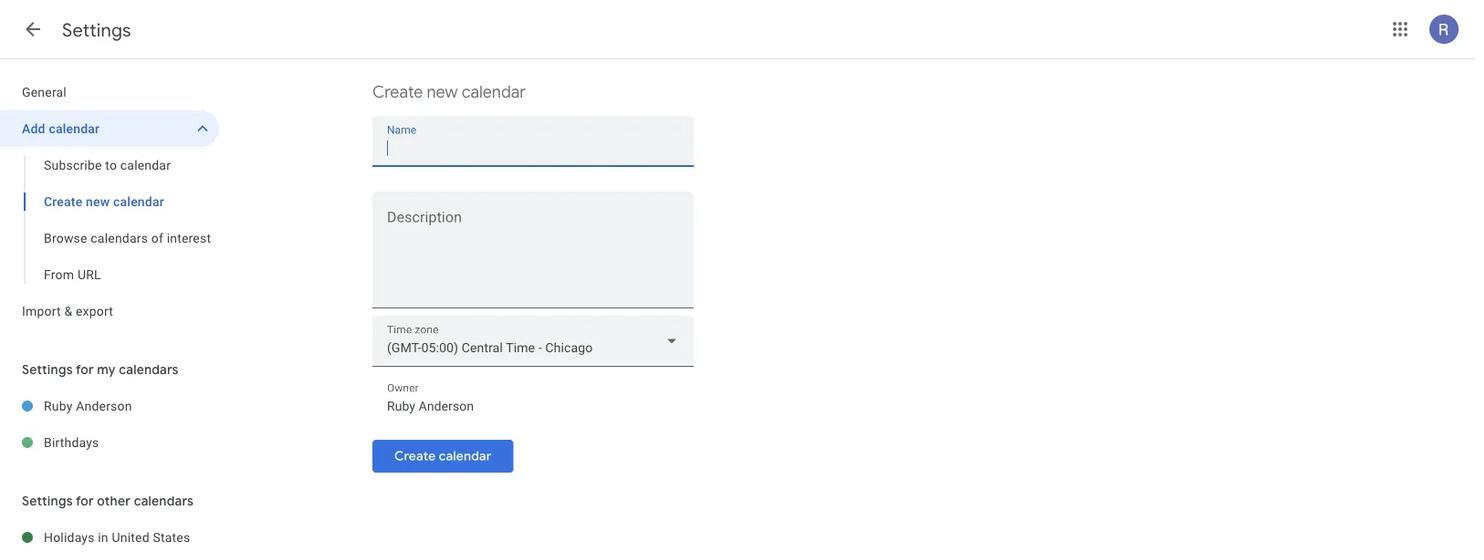 Task type: vqa. For each thing, say whether or not it's contained in the screenshot.
Import & export
yes



Task type: describe. For each thing, give the bounding box(es) containing it.
for for my
[[76, 362, 94, 378]]

of
[[151, 231, 163, 246]]

create calendar
[[394, 448, 492, 465]]

ruby anderson tree item
[[0, 388, 219, 424]]

subscribe
[[44, 157, 102, 173]]

other
[[97, 493, 131, 509]]

calendar inside button
[[439, 448, 492, 465]]

settings heading
[[62, 18, 131, 42]]

add calendar tree item
[[0, 110, 219, 147]]

1 vertical spatial new
[[86, 194, 110, 209]]

ruby anderson
[[44, 398, 132, 414]]

tree containing general
[[0, 74, 219, 330]]

add
[[22, 121, 45, 136]]

&
[[64, 304, 72, 319]]

create calendar button
[[372, 435, 513, 478]]

birthdays
[[44, 435, 99, 450]]

1 horizontal spatial new
[[427, 82, 458, 103]]

0 vertical spatial create new calendar
[[372, 82, 526, 103]]

calendar inside "tree item"
[[49, 121, 100, 136]]

birthdays tree item
[[0, 424, 219, 461]]

1 vertical spatial create
[[44, 194, 83, 209]]

for for other
[[76, 493, 94, 509]]

united
[[112, 530, 149, 545]]

states
[[153, 530, 190, 545]]

settings for settings for other calendars
[[22, 493, 73, 509]]

anderson
[[76, 398, 132, 414]]

to
[[105, 157, 117, 173]]

general
[[22, 84, 67, 100]]

group containing subscribe to calendar
[[0, 147, 219, 293]]

go back image
[[22, 18, 44, 40]]

calendars for my
[[119, 362, 179, 378]]

0 horizontal spatial create new calendar
[[44, 194, 164, 209]]

0 vertical spatial calendars
[[91, 231, 148, 246]]



Task type: locate. For each thing, give the bounding box(es) containing it.
1 vertical spatial settings
[[22, 362, 73, 378]]

0 vertical spatial for
[[76, 362, 94, 378]]

calendars
[[91, 231, 148, 246], [119, 362, 179, 378], [134, 493, 194, 509]]

for left other
[[76, 493, 94, 509]]

1 for from the top
[[76, 362, 94, 378]]

my
[[97, 362, 116, 378]]

calendars for other
[[134, 493, 194, 509]]

from
[[44, 267, 74, 282]]

add calendar
[[22, 121, 100, 136]]

2 vertical spatial calendars
[[134, 493, 194, 509]]

settings for other calendars
[[22, 493, 194, 509]]

interest
[[167, 231, 211, 246]]

calendars up states
[[134, 493, 194, 509]]

holidays in united states link
[[44, 519, 219, 552]]

holidays
[[44, 530, 95, 545]]

1 vertical spatial calendars
[[119, 362, 179, 378]]

settings for settings for my calendars
[[22, 362, 73, 378]]

2 vertical spatial create
[[394, 448, 436, 465]]

for
[[76, 362, 94, 378], [76, 493, 94, 509]]

1 horizontal spatial create new calendar
[[372, 82, 526, 103]]

2 for from the top
[[76, 493, 94, 509]]

for left my
[[76, 362, 94, 378]]

create inside button
[[394, 448, 436, 465]]

settings up holidays
[[22, 493, 73, 509]]

browse calendars of interest
[[44, 231, 211, 246]]

new
[[427, 82, 458, 103], [86, 194, 110, 209]]

None field
[[372, 316, 694, 367]]

subscribe to calendar
[[44, 157, 171, 173]]

settings
[[62, 18, 131, 42], [22, 362, 73, 378], [22, 493, 73, 509]]

import
[[22, 304, 61, 319]]

create new calendar
[[372, 82, 526, 103], [44, 194, 164, 209]]

in
[[98, 530, 108, 545]]

holidays in united states tree item
[[0, 519, 219, 552]]

tree
[[0, 74, 219, 330]]

calendars right my
[[119, 362, 179, 378]]

browse
[[44, 231, 87, 246]]

calendar
[[462, 82, 526, 103], [49, 121, 100, 136], [120, 157, 171, 173], [113, 194, 164, 209], [439, 448, 492, 465]]

import & export
[[22, 304, 113, 319]]

0 vertical spatial new
[[427, 82, 458, 103]]

ruby
[[44, 398, 73, 414]]

None text field
[[372, 213, 694, 300], [387, 394, 679, 419], [372, 213, 694, 300], [387, 394, 679, 419]]

calendars left "of" in the top left of the page
[[91, 231, 148, 246]]

settings for my calendars tree
[[0, 388, 219, 461]]

1 vertical spatial create new calendar
[[44, 194, 164, 209]]

holidays in united states
[[44, 530, 190, 545]]

url
[[77, 267, 101, 282]]

settings up ruby
[[22, 362, 73, 378]]

0 vertical spatial create
[[372, 82, 423, 103]]

None text field
[[387, 135, 679, 161]]

settings for my calendars
[[22, 362, 179, 378]]

create
[[372, 82, 423, 103], [44, 194, 83, 209], [394, 448, 436, 465]]

from url
[[44, 267, 101, 282]]

birthdays link
[[44, 424, 219, 461]]

settings right go back icon
[[62, 18, 131, 42]]

2 vertical spatial settings
[[22, 493, 73, 509]]

group
[[0, 147, 219, 293]]

settings for settings
[[62, 18, 131, 42]]

export
[[76, 304, 113, 319]]

0 vertical spatial settings
[[62, 18, 131, 42]]

0 horizontal spatial new
[[86, 194, 110, 209]]

1 vertical spatial for
[[76, 493, 94, 509]]



